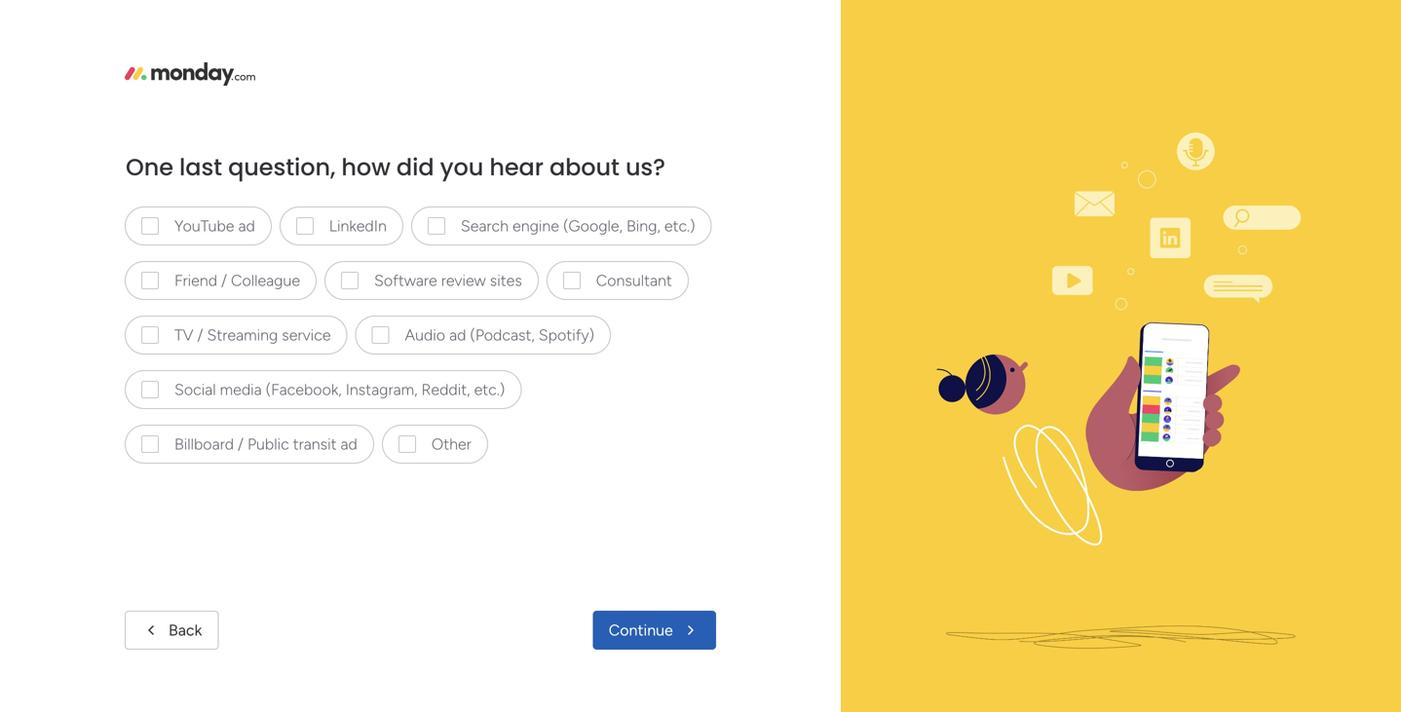 Task type: locate. For each thing, give the bounding box(es) containing it.
search engine (google, bing, etc.) button
[[411, 207, 712, 246]]

etc.)
[[664, 217, 695, 235], [474, 381, 505, 399]]

audio ad (podcast, spotify) button
[[355, 316, 611, 355]]

public
[[248, 435, 289, 454]]

/ right tv
[[197, 326, 203, 344]]

question,
[[228, 151, 335, 184]]

(google,
[[563, 217, 623, 235]]

software review sites
[[374, 271, 522, 290]]

youtube
[[174, 217, 234, 235]]

0 horizontal spatial ad
[[238, 217, 255, 235]]

linkedin button
[[279, 207, 403, 246]]

2 horizontal spatial ad
[[449, 326, 466, 344]]

ad right youtube
[[238, 217, 255, 235]]

how
[[341, 151, 391, 184]]

/
[[221, 271, 227, 290], [197, 326, 203, 344], [238, 435, 244, 454]]

ad right transit
[[341, 435, 357, 454]]

billboard / public transit ad
[[174, 435, 357, 454]]

us?
[[626, 151, 665, 184]]

0 horizontal spatial etc.)
[[474, 381, 505, 399]]

youtube ad
[[174, 217, 255, 235]]

1 horizontal spatial ad
[[341, 435, 357, 454]]

tv / streaming service button
[[125, 316, 347, 355]]

audio ad (podcast, spotify)
[[405, 326, 594, 344]]

friend / colleague button
[[125, 261, 317, 300]]

/ for billboard
[[238, 435, 244, 454]]

0 vertical spatial ad
[[238, 217, 255, 235]]

0 horizontal spatial /
[[197, 326, 203, 344]]

2 horizontal spatial /
[[238, 435, 244, 454]]

engine
[[513, 217, 559, 235]]

1 horizontal spatial etc.)
[[664, 217, 695, 235]]

bing,
[[627, 217, 661, 235]]

social media (facebook, instagram, reddit, etc.) button
[[125, 370, 522, 409]]

youtube ad button
[[125, 207, 272, 246]]

sites
[[490, 271, 522, 290]]

social
[[174, 381, 216, 399]]

streaming
[[207, 326, 278, 344]]

etc.) right reddit,
[[474, 381, 505, 399]]

consultant
[[596, 271, 672, 290]]

ad for audio
[[449, 326, 466, 344]]

instagram,
[[346, 381, 418, 399]]

you
[[440, 151, 483, 184]]

1 vertical spatial /
[[197, 326, 203, 344]]

0 vertical spatial /
[[221, 271, 227, 290]]

linkedin
[[329, 217, 387, 235]]

2 vertical spatial ad
[[341, 435, 357, 454]]

/ right 'friend'
[[221, 271, 227, 290]]

1 vertical spatial ad
[[449, 326, 466, 344]]

0 vertical spatial etc.)
[[664, 217, 695, 235]]

logo image
[[125, 62, 255, 86]]

ad
[[238, 217, 255, 235], [449, 326, 466, 344], [341, 435, 357, 454]]

billboard
[[174, 435, 234, 454]]

review
[[441, 271, 486, 290]]

/ left public
[[238, 435, 244, 454]]

transit
[[293, 435, 337, 454]]

other button
[[382, 425, 488, 464]]

1 horizontal spatial /
[[221, 271, 227, 290]]

2 vertical spatial /
[[238, 435, 244, 454]]

etc.) right bing,
[[664, 217, 695, 235]]

ad right audio
[[449, 326, 466, 344]]

back
[[169, 621, 202, 640]]

search
[[461, 217, 509, 235]]



Task type: vqa. For each thing, say whether or not it's contained in the screenshot.
The Last
yes



Task type: describe. For each thing, give the bounding box(es) containing it.
/ for tv
[[197, 326, 203, 344]]

one last question, how did you hear about us?
[[126, 151, 665, 184]]

search engine (google, bing, etc.)
[[461, 217, 695, 235]]

back button
[[125, 611, 219, 650]]

friend
[[174, 271, 217, 290]]

other
[[432, 435, 471, 454]]

continue button
[[593, 611, 716, 650]]

did
[[397, 151, 434, 184]]

audio
[[405, 326, 445, 344]]

(facebook,
[[266, 381, 342, 399]]

1 vertical spatial etc.)
[[474, 381, 505, 399]]

/ for friend
[[221, 271, 227, 290]]

continue
[[609, 621, 673, 640]]

tv / streaming service
[[174, 326, 331, 344]]

media
[[220, 381, 262, 399]]

ad for youtube
[[238, 217, 255, 235]]

consultant button
[[546, 261, 689, 300]]

software review sites button
[[324, 261, 539, 300]]

(podcast,
[[470, 326, 535, 344]]

service
[[282, 326, 331, 344]]

billboard / public transit ad button
[[125, 425, 374, 464]]

software
[[374, 271, 437, 290]]

how did you hear about us? image
[[868, 0, 1374, 712]]

spotify)
[[539, 326, 594, 344]]

about
[[550, 151, 620, 184]]

last
[[179, 151, 222, 184]]

tv
[[174, 326, 193, 344]]

one
[[126, 151, 173, 184]]

friend / colleague
[[174, 271, 300, 290]]

social media (facebook, instagram, reddit, etc.)
[[174, 381, 505, 399]]

reddit,
[[421, 381, 470, 399]]

hear
[[489, 151, 544, 184]]

colleague
[[231, 271, 300, 290]]



